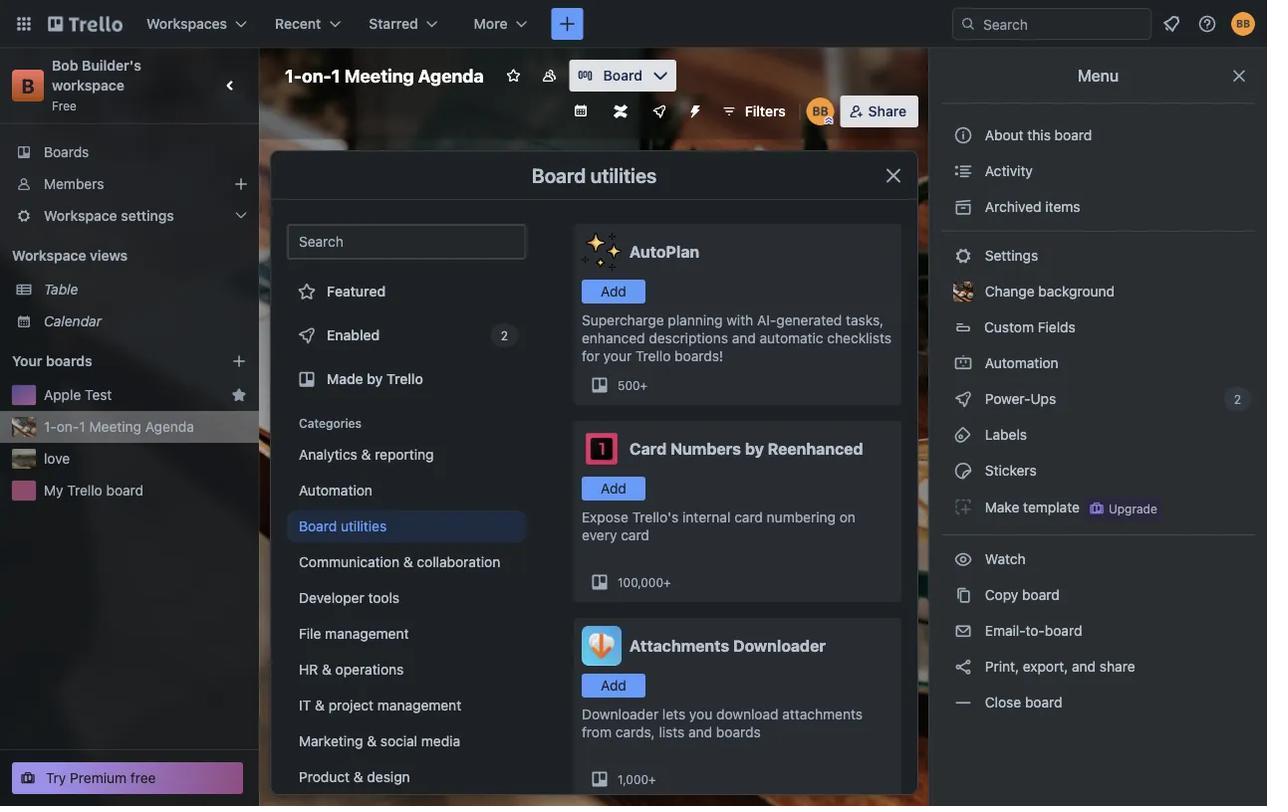 Task type: locate. For each thing, give the bounding box(es) containing it.
boards down download
[[716, 725, 761, 741]]

1 sm image from the top
[[953, 197, 973, 217]]

0 vertical spatial by
[[367, 371, 383, 387]]

1 vertical spatial board
[[532, 163, 586, 187]]

add up from
[[601, 678, 626, 694]]

items
[[1045, 199, 1080, 215]]

attachments
[[782, 707, 863, 723]]

hr
[[299, 662, 318, 678]]

free
[[130, 771, 156, 787]]

board up confluence icon on the top left of the page
[[603, 67, 642, 84]]

agenda
[[418, 65, 484, 86], [145, 419, 194, 435]]

1 horizontal spatial and
[[732, 330, 756, 347]]

1 vertical spatial +
[[663, 576, 671, 590]]

and down with
[[732, 330, 756, 347]]

card
[[734, 510, 763, 526], [621, 527, 649, 544]]

tasks,
[[846, 312, 884, 329]]

sm image inside close board 'link'
[[953, 693, 973, 713]]

0 horizontal spatial trello
[[67, 483, 102, 499]]

print, export, and share link
[[941, 651, 1255, 683]]

& inside "link"
[[353, 770, 363, 786]]

share
[[1100, 659, 1135, 675]]

trello right my
[[67, 483, 102, 499]]

1 horizontal spatial automation
[[981, 355, 1059, 372]]

on-
[[302, 65, 331, 86], [57, 419, 79, 435]]

2 add from the top
[[601, 481, 626, 497]]

developer tools link
[[287, 583, 526, 615]]

& for social
[[367, 734, 377, 750]]

from
[[582, 725, 612, 741]]

agenda left star or unstar board icon
[[418, 65, 484, 86]]

sm image for labels
[[953, 425, 973, 445]]

0 vertical spatial 1
[[331, 65, 340, 86]]

views
[[90, 248, 128, 264]]

& right it
[[315, 698, 325, 714]]

bob builder (bobbuilder40) image right the filters at the top right of the page
[[807, 98, 834, 126]]

1- up love
[[44, 419, 57, 435]]

add for attachments downloader
[[601, 678, 626, 694]]

it & project management link
[[287, 690, 526, 722]]

product & design
[[299, 770, 410, 786]]

on- down apple
[[57, 419, 79, 435]]

0 vertical spatial downloader
[[733, 637, 826, 656]]

boards
[[44, 144, 89, 160]]

boards inside downloader lets you download attachments from cards, lists and boards
[[716, 725, 761, 741]]

on- inside text field
[[302, 65, 331, 86]]

1 vertical spatial 1-on-1 meeting agenda
[[44, 419, 194, 435]]

0 vertical spatial add
[[601, 283, 626, 300]]

1 horizontal spatial 1
[[331, 65, 340, 86]]

0 horizontal spatial meeting
[[89, 419, 141, 435]]

2 vertical spatial add button
[[582, 674, 645, 698]]

this
[[1027, 127, 1051, 143]]

2 vertical spatial add
[[601, 678, 626, 694]]

4 sm image from the top
[[953, 550, 973, 570]]

& right hr
[[322, 662, 332, 678]]

automation up power-ups at right
[[981, 355, 1059, 372]]

you
[[689, 707, 712, 723]]

0 notifications image
[[1159, 12, 1183, 36]]

power-ups
[[981, 391, 1060, 407]]

add up expose
[[601, 481, 626, 497]]

sm image left settings
[[953, 246, 973, 266]]

1 vertical spatial trello
[[387, 371, 423, 387]]

custom
[[984, 319, 1034, 336]]

0 vertical spatial and
[[732, 330, 756, 347]]

add button for card numbers by reenhanced
[[582, 477, 645, 501]]

7 sm image from the top
[[953, 693, 973, 713]]

workspace
[[44, 208, 117, 224], [12, 248, 86, 264]]

made by trello link
[[287, 360, 526, 399]]

2 add button from the top
[[582, 477, 645, 501]]

3 sm image from the top
[[953, 389, 973, 409]]

automation down the "analytics"
[[299, 483, 372, 499]]

sm image for copy board
[[953, 586, 973, 606]]

analytics & reporting link
[[287, 439, 526, 471]]

change background link
[[941, 276, 1255, 308]]

0 vertical spatial workspace
[[44, 208, 117, 224]]

generated
[[776, 312, 842, 329]]

enhanced
[[582, 330, 645, 347]]

developer tools
[[299, 590, 400, 607]]

sm image inside stickers link
[[953, 461, 973, 481]]

my trello board link
[[44, 481, 247, 501]]

operations
[[335, 662, 404, 678]]

try premium free button
[[12, 763, 243, 795]]

1 horizontal spatial bob builder (bobbuilder40) image
[[1231, 12, 1255, 36]]

by right numbers
[[745, 440, 764, 459]]

workspace for workspace views
[[12, 248, 86, 264]]

workspace up table
[[12, 248, 86, 264]]

0 horizontal spatial on-
[[57, 419, 79, 435]]

2 for enabled
[[501, 329, 508, 343]]

b
[[21, 74, 34, 97]]

1 vertical spatial downloader
[[582, 707, 659, 723]]

2 vertical spatial and
[[688, 725, 712, 741]]

add button up from
[[582, 674, 645, 698]]

sm image left archived
[[953, 197, 973, 217]]

bob builder (bobbuilder40) image
[[1231, 12, 1255, 36], [807, 98, 834, 126]]

0 horizontal spatial boards
[[46, 353, 92, 370]]

+ down cards,
[[649, 773, 656, 787]]

3 add button from the top
[[582, 674, 645, 698]]

workspace down members
[[44, 208, 117, 224]]

bob builder (bobbuilder40) image right open information menu image
[[1231, 12, 1255, 36]]

board up communication
[[299, 518, 337, 535]]

automatic
[[760, 330, 823, 347]]

workspace settings
[[44, 208, 174, 224]]

board utilities down calendar power-up icon
[[532, 163, 657, 187]]

sm image
[[953, 161, 973, 181], [953, 354, 973, 374], [953, 497, 973, 517], [953, 550, 973, 570], [953, 586, 973, 606], [953, 622, 973, 642], [953, 693, 973, 713]]

2 sm image from the top
[[953, 354, 973, 374]]

sm image inside copy board link
[[953, 586, 973, 606]]

downloader inside downloader lets you download attachments from cards, lists and boards
[[582, 707, 659, 723]]

1 vertical spatial 1
[[79, 419, 85, 435]]

sm image inside activity link
[[953, 161, 973, 181]]

6 sm image from the top
[[953, 622, 973, 642]]

1 horizontal spatial board
[[532, 163, 586, 187]]

1 vertical spatial card
[[621, 527, 649, 544]]

0 horizontal spatial and
[[688, 725, 712, 741]]

love
[[44, 451, 70, 467]]

1 vertical spatial add
[[601, 481, 626, 497]]

create board or workspace image
[[557, 14, 577, 34]]

1 vertical spatial automation
[[299, 483, 372, 499]]

3 sm image from the top
[[953, 497, 973, 517]]

card
[[630, 440, 667, 459]]

1 add button from the top
[[582, 280, 645, 304]]

0 vertical spatial +
[[640, 379, 648, 392]]

& left the design
[[353, 770, 363, 786]]

0 vertical spatial add button
[[582, 280, 645, 304]]

trello right your
[[636, 348, 671, 365]]

board up the print, export, and share
[[1045, 623, 1082, 640]]

add button up 'supercharge'
[[582, 280, 645, 304]]

downloader
[[733, 637, 826, 656], [582, 707, 659, 723]]

board
[[603, 67, 642, 84], [532, 163, 586, 187], [299, 518, 337, 535]]

1 vertical spatial and
[[1072, 659, 1096, 675]]

1- down recent
[[285, 65, 302, 86]]

2 vertical spatial +
[[649, 773, 656, 787]]

and for attachments downloader
[[688, 725, 712, 741]]

stickers link
[[941, 455, 1255, 487]]

hr & operations link
[[287, 654, 526, 686]]

1 sm image from the top
[[953, 161, 973, 181]]

1 vertical spatial boards
[[716, 725, 761, 741]]

0 vertical spatial agenda
[[418, 65, 484, 86]]

utilities up communication
[[341, 518, 387, 535]]

template
[[1023, 499, 1080, 516]]

automation link down custom fields button
[[941, 348, 1255, 380]]

communication
[[299, 554, 399, 571]]

and down the you
[[688, 725, 712, 741]]

0 horizontal spatial board utilities
[[299, 518, 387, 535]]

board inside 'button'
[[1055, 127, 1092, 143]]

automation
[[981, 355, 1059, 372], [299, 483, 372, 499]]

board right the this
[[1055, 127, 1092, 143]]

1 horizontal spatial 1-on-1 meeting agenda
[[285, 65, 484, 86]]

1 horizontal spatial agenda
[[418, 65, 484, 86]]

sm image inside email-to-board link
[[953, 622, 973, 642]]

product
[[299, 770, 350, 786]]

power-
[[985, 391, 1031, 407]]

board utilities up communication
[[299, 518, 387, 535]]

management down the hr & operations link at the bottom of page
[[377, 698, 461, 714]]

2 horizontal spatial board
[[603, 67, 642, 84]]

1 horizontal spatial 1-
[[285, 65, 302, 86]]

0 horizontal spatial 1
[[79, 419, 85, 435]]

& left the social
[[367, 734, 377, 750]]

2 sm image from the top
[[953, 246, 973, 266]]

open information menu image
[[1197, 14, 1217, 34]]

0 vertical spatial trello
[[636, 348, 671, 365]]

& right the "analytics"
[[361, 447, 371, 463]]

1 horizontal spatial +
[[649, 773, 656, 787]]

workspace inside popup button
[[44, 208, 117, 224]]

fields
[[1038, 319, 1076, 336]]

copy board link
[[941, 580, 1255, 612]]

cards,
[[615, 725, 655, 741]]

& for collaboration
[[403, 554, 413, 571]]

+ up attachments
[[663, 576, 671, 590]]

b link
[[12, 70, 44, 102]]

1 vertical spatial board utilities
[[299, 518, 387, 535]]

add button up expose
[[582, 477, 645, 501]]

communication & collaboration
[[299, 554, 500, 571]]

0 vertical spatial 1-
[[285, 65, 302, 86]]

every
[[582, 527, 617, 544]]

card right internal
[[734, 510, 763, 526]]

0 horizontal spatial card
[[621, 527, 649, 544]]

+ for attachments
[[649, 773, 656, 787]]

1 add from the top
[[601, 283, 626, 300]]

0 horizontal spatial 1-
[[44, 419, 57, 435]]

0 vertical spatial board utilities
[[532, 163, 657, 187]]

board down love link on the bottom of the page
[[106, 483, 144, 499]]

add up 'supercharge'
[[601, 283, 626, 300]]

and left "share"
[[1072, 659, 1096, 675]]

and inside downloader lets you download attachments from cards, lists and boards
[[688, 725, 712, 741]]

workspace visible image
[[542, 68, 558, 84]]

change
[[985, 283, 1035, 300]]

0 horizontal spatial agenda
[[145, 419, 194, 435]]

1-on-1 meeting agenda down apple test 'link'
[[44, 419, 194, 435]]

0 vertical spatial board
[[603, 67, 642, 84]]

sm image for activity
[[953, 161, 973, 181]]

board down calendar power-up icon
[[532, 163, 586, 187]]

agenda up love link on the bottom of the page
[[145, 419, 194, 435]]

confluence icon image
[[613, 105, 627, 119]]

your
[[12, 353, 42, 370]]

1 horizontal spatial utilities
[[590, 163, 657, 187]]

sm image inside print, export, and share link
[[953, 657, 973, 677]]

100,000
[[618, 576, 663, 590]]

1 vertical spatial meeting
[[89, 419, 141, 435]]

descriptions
[[649, 330, 728, 347]]

sm image left 'print,'
[[953, 657, 973, 677]]

downloader up cards,
[[582, 707, 659, 723]]

500
[[618, 379, 640, 392]]

card down trello's
[[621, 527, 649, 544]]

1 horizontal spatial automation link
[[941, 348, 1255, 380]]

archived
[[985, 199, 1042, 215]]

board for trello
[[106, 483, 144, 499]]

downloader up download
[[733, 637, 826, 656]]

1 down 'apple test'
[[79, 419, 85, 435]]

sm image inside labels link
[[953, 425, 973, 445]]

more
[[474, 15, 508, 32]]

1 vertical spatial on-
[[57, 419, 79, 435]]

boards up apple
[[46, 353, 92, 370]]

2 horizontal spatial trello
[[636, 348, 671, 365]]

sm image inside archived items link
[[953, 197, 973, 217]]

0 vertical spatial 1-on-1 meeting agenda
[[285, 65, 484, 86]]

filters button
[[715, 96, 792, 128]]

card numbers by reenhanced
[[630, 440, 863, 459]]

5 sm image from the top
[[953, 461, 973, 481]]

sm image inside settings link
[[953, 246, 973, 266]]

sm image for make template
[[953, 497, 973, 517]]

1 vertical spatial by
[[745, 440, 764, 459]]

2 vertical spatial board
[[299, 518, 337, 535]]

and
[[732, 330, 756, 347], [1072, 659, 1096, 675], [688, 725, 712, 741]]

0 horizontal spatial 1-on-1 meeting agenda
[[44, 419, 194, 435]]

0 vertical spatial utilities
[[590, 163, 657, 187]]

workspace for workspace settings
[[44, 208, 117, 224]]

2 vertical spatial trello
[[67, 483, 102, 499]]

meeting down the test
[[89, 419, 141, 435]]

automation link down analytics & reporting link
[[287, 475, 526, 507]]

1 horizontal spatial on-
[[302, 65, 331, 86]]

meeting down starred
[[344, 65, 414, 86]]

0 horizontal spatial utilities
[[341, 518, 387, 535]]

table link
[[44, 280, 247, 300]]

2 horizontal spatial and
[[1072, 659, 1096, 675]]

1 horizontal spatial meeting
[[344, 65, 414, 86]]

it & project management
[[299, 698, 461, 714]]

1 horizontal spatial boards
[[716, 725, 761, 741]]

+ down the enhanced on the top of page
[[640, 379, 648, 392]]

sm image
[[953, 197, 973, 217], [953, 246, 973, 266], [953, 389, 973, 409], [953, 425, 973, 445], [953, 461, 973, 481], [953, 657, 973, 677]]

1 horizontal spatial 2
[[1234, 392, 1241, 406]]

utilities
[[590, 163, 657, 187], [341, 518, 387, 535]]

3 add from the top
[[601, 678, 626, 694]]

expose trello's internal card numbering on every card
[[582, 510, 856, 544]]

add
[[601, 283, 626, 300], [601, 481, 626, 497], [601, 678, 626, 694]]

sm image inside watch "link"
[[953, 550, 973, 570]]

1,000
[[618, 773, 649, 787]]

0 horizontal spatial board
[[299, 518, 337, 535]]

made by trello
[[327, 371, 423, 387]]

this member is an admin of this board. image
[[824, 117, 833, 126]]

add for autoplan
[[601, 283, 626, 300]]

0 horizontal spatial by
[[367, 371, 383, 387]]

0 horizontal spatial bob builder (bobbuilder40) image
[[807, 98, 834, 126]]

utilities down confluence icon on the top left of the page
[[590, 163, 657, 187]]

board down export,
[[1025, 695, 1062, 711]]

management
[[325, 626, 409, 643], [377, 698, 461, 714]]

meeting inside 1-on-1 meeting agenda text field
[[344, 65, 414, 86]]

0 vertical spatial on-
[[302, 65, 331, 86]]

1 vertical spatial 1-
[[44, 419, 57, 435]]

1 vertical spatial 2
[[1234, 392, 1241, 406]]

automation image
[[679, 96, 707, 124]]

5 sm image from the top
[[953, 586, 973, 606]]

0 vertical spatial boards
[[46, 353, 92, 370]]

starred button
[[357, 8, 450, 40]]

& down board utilities link
[[403, 554, 413, 571]]

0 vertical spatial meeting
[[344, 65, 414, 86]]

0 horizontal spatial downloader
[[582, 707, 659, 723]]

1- inside 1-on-1 meeting agenda text field
[[285, 65, 302, 86]]

lists
[[659, 725, 685, 741]]

1
[[331, 65, 340, 86], [79, 419, 85, 435]]

1 vertical spatial add button
[[582, 477, 645, 501]]

1 vertical spatial bob builder (bobbuilder40) image
[[807, 98, 834, 126]]

premium
[[70, 771, 127, 787]]

1 inside text field
[[331, 65, 340, 86]]

1 horizontal spatial card
[[734, 510, 763, 526]]

sm image left 'power-'
[[953, 389, 973, 409]]

6 sm image from the top
[[953, 657, 973, 677]]

2 horizontal spatial +
[[663, 576, 671, 590]]

on- down recent popup button
[[302, 65, 331, 86]]

1 vertical spatial workspace
[[12, 248, 86, 264]]

about this board
[[985, 127, 1092, 143]]

1 horizontal spatial by
[[745, 440, 764, 459]]

sm image left stickers at the bottom right of page
[[953, 461, 973, 481]]

email-to-board link
[[941, 616, 1255, 647]]

0 vertical spatial automation link
[[941, 348, 1255, 380]]

by right made
[[367, 371, 383, 387]]

0 vertical spatial 2
[[501, 329, 508, 343]]

and inside supercharge planning with ai-generated tasks, enhanced descriptions and automatic checklists for your trello boards!
[[732, 330, 756, 347]]

sm image left "labels" in the bottom right of the page
[[953, 425, 973, 445]]

1-on-1 meeting agenda down starred
[[285, 65, 484, 86]]

4 sm image from the top
[[953, 425, 973, 445]]

trello right made
[[387, 371, 423, 387]]

sm image for watch
[[953, 550, 973, 570]]

management up operations
[[325, 626, 409, 643]]

0 horizontal spatial 2
[[501, 329, 508, 343]]

sm image for email-to-board
[[953, 622, 973, 642]]

change background
[[981, 283, 1115, 300]]

add button
[[582, 280, 645, 304], [582, 477, 645, 501], [582, 674, 645, 698]]

stickers
[[981, 463, 1037, 479]]

more button
[[462, 8, 539, 40]]

0 vertical spatial management
[[325, 626, 409, 643]]

sm image for settings
[[953, 246, 973, 266]]

settings link
[[941, 240, 1255, 272]]

0 horizontal spatial automation link
[[287, 475, 526, 507]]

trello inside supercharge planning with ai-generated tasks, enhanced descriptions and automatic checklists for your trello boards!
[[636, 348, 671, 365]]

1 down recent popup button
[[331, 65, 340, 86]]



Task type: vqa. For each thing, say whether or not it's contained in the screenshot.
Try Premium free for 14 days
no



Task type: describe. For each thing, give the bounding box(es) containing it.
it
[[299, 698, 311, 714]]

project
[[328, 698, 374, 714]]

back to home image
[[48, 8, 123, 40]]

attachments
[[630, 637, 729, 656]]

ups
[[1031, 391, 1056, 407]]

workspace
[[52, 77, 124, 94]]

board inside button
[[603, 67, 642, 84]]

0 vertical spatial automation
[[981, 355, 1059, 372]]

make template
[[981, 499, 1080, 516]]

archived items link
[[941, 191, 1255, 223]]

workspace settings button
[[0, 200, 259, 232]]

media
[[421, 734, 460, 750]]

boards link
[[0, 136, 259, 168]]

workspaces button
[[134, 8, 259, 40]]

watch link
[[941, 544, 1255, 576]]

settings
[[121, 208, 174, 224]]

email-to-board
[[981, 623, 1082, 640]]

numbers
[[670, 440, 741, 459]]

recent
[[275, 15, 321, 32]]

sm image for stickers
[[953, 461, 973, 481]]

board utilities inside board utilities link
[[299, 518, 387, 535]]

numbering
[[767, 510, 836, 526]]

starred icon image
[[231, 387, 247, 403]]

calendar power-up image
[[573, 103, 588, 119]]

table
[[44, 281, 78, 298]]

ai-
[[757, 312, 776, 329]]

hr & operations
[[299, 662, 404, 678]]

reporting
[[375, 447, 434, 463]]

bob builder's workspace free
[[52, 57, 145, 113]]

copy board
[[981, 587, 1060, 604]]

sm image for automation
[[953, 354, 973, 374]]

500 +
[[618, 379, 648, 392]]

archived items
[[981, 199, 1080, 215]]

trello's
[[632, 510, 679, 526]]

watch
[[981, 551, 1029, 568]]

on
[[839, 510, 856, 526]]

board button
[[569, 60, 676, 92]]

file management link
[[287, 619, 526, 650]]

custom fields
[[984, 319, 1076, 336]]

board up to-
[[1022, 587, 1060, 604]]

and for autoplan
[[732, 330, 756, 347]]

print, export, and share
[[981, 659, 1135, 675]]

my
[[44, 483, 63, 499]]

recent button
[[263, 8, 353, 40]]

0 horizontal spatial +
[[640, 379, 648, 392]]

try premium free
[[46, 771, 156, 787]]

power ups image
[[651, 104, 667, 120]]

1,000 +
[[618, 773, 656, 787]]

0 horizontal spatial automation
[[299, 483, 372, 499]]

add button for autoplan
[[582, 280, 645, 304]]

for
[[582, 348, 600, 365]]

board inside 'link'
[[1025, 695, 1062, 711]]

starred
[[369, 15, 418, 32]]

Board name text field
[[275, 60, 494, 92]]

copy
[[985, 587, 1018, 604]]

boards!
[[675, 348, 723, 365]]

1 horizontal spatial downloader
[[733, 637, 826, 656]]

background
[[1038, 283, 1115, 300]]

& for project
[[315, 698, 325, 714]]

2 for power-ups
[[1234, 392, 1241, 406]]

analytics & reporting
[[299, 447, 434, 463]]

star or unstar board image
[[506, 68, 522, 84]]

checklists
[[827, 330, 891, 347]]

download
[[716, 707, 779, 723]]

file
[[299, 626, 321, 643]]

board for to-
[[1045, 623, 1082, 640]]

1 vertical spatial automation link
[[287, 475, 526, 507]]

search image
[[960, 16, 976, 32]]

1-on-1 meeting agenda inside text field
[[285, 65, 484, 86]]

+ for card
[[663, 576, 671, 590]]

& for operations
[[322, 662, 332, 678]]

0 vertical spatial card
[[734, 510, 763, 526]]

close board
[[981, 695, 1062, 711]]

add for card numbers by reenhanced
[[601, 481, 626, 497]]

sm image for power-ups
[[953, 389, 973, 409]]

add board image
[[231, 354, 247, 370]]

about
[[985, 127, 1024, 143]]

about this board button
[[941, 120, 1255, 151]]

Search text field
[[287, 224, 526, 260]]

share
[[868, 103, 906, 120]]

0 vertical spatial bob builder (bobbuilder40) image
[[1231, 12, 1255, 36]]

downloader lets you download attachments from cards, lists and boards
[[582, 707, 863, 741]]

sm image for close board
[[953, 693, 973, 713]]

& for reporting
[[361, 447, 371, 463]]

& for design
[[353, 770, 363, 786]]

free
[[52, 99, 77, 113]]

collaboration
[[417, 554, 500, 571]]

1 horizontal spatial board utilities
[[532, 163, 657, 187]]

your boards with 4 items element
[[12, 350, 201, 374]]

categories
[[299, 416, 362, 430]]

1-on-1 meeting agenda link
[[44, 417, 247, 437]]

meeting inside 1-on-1 meeting agenda link
[[89, 419, 141, 435]]

add button for attachments downloader
[[582, 674, 645, 698]]

labels
[[981, 427, 1027, 443]]

developer
[[299, 590, 364, 607]]

close
[[985, 695, 1021, 711]]

planning
[[668, 312, 723, 329]]

try
[[46, 771, 66, 787]]

internal
[[682, 510, 731, 526]]

board for this
[[1055, 127, 1092, 143]]

workspace views
[[12, 248, 128, 264]]

your
[[603, 348, 632, 365]]

filters
[[745, 103, 786, 120]]

sm image for print, export, and share
[[953, 657, 973, 677]]

featured
[[327, 283, 386, 300]]

my trello board
[[44, 483, 144, 499]]

love link
[[44, 449, 247, 469]]

bob builder's workspace link
[[52, 57, 145, 94]]

members link
[[0, 168, 259, 200]]

activity
[[981, 163, 1033, 179]]

marketing
[[299, 734, 363, 750]]

test
[[85, 387, 112, 403]]

agenda inside text field
[[418, 65, 484, 86]]

bob
[[52, 57, 78, 74]]

product & design link
[[287, 762, 526, 794]]

1 vertical spatial agenda
[[145, 419, 194, 435]]

Search field
[[976, 9, 1151, 39]]

1 horizontal spatial trello
[[387, 371, 423, 387]]

workspace navigation collapse icon image
[[217, 72, 245, 100]]

calendar link
[[44, 312, 247, 332]]

featured link
[[287, 272, 526, 312]]

builder's
[[82, 57, 141, 74]]

1- inside 1-on-1 meeting agenda link
[[44, 419, 57, 435]]

primary element
[[0, 0, 1267, 48]]

activity link
[[941, 155, 1255, 187]]

1 vertical spatial utilities
[[341, 518, 387, 535]]

marketing & social media
[[299, 734, 460, 750]]

upgrade button
[[1085, 497, 1161, 521]]

1 vertical spatial management
[[377, 698, 461, 714]]

sm image for archived items
[[953, 197, 973, 217]]



